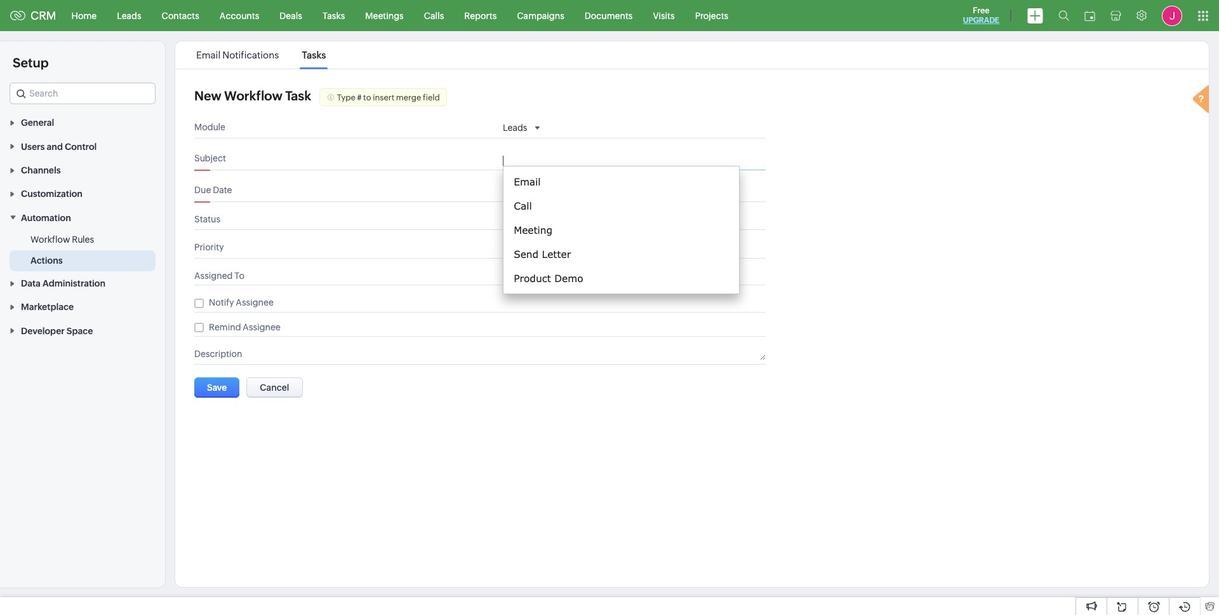 Task type: describe. For each thing, give the bounding box(es) containing it.
assigned
[[194, 270, 233, 281]]

date
[[213, 185, 232, 195]]

users and control
[[21, 141, 97, 152]]

send
[[514, 248, 539, 260]]

send letter
[[514, 248, 571, 260]]

email for email notifications
[[196, 50, 221, 60]]

new workflow task
[[194, 88, 311, 103]]

developer
[[21, 326, 65, 336]]

channels
[[21, 165, 61, 175]]

actions link
[[30, 254, 63, 267]]

deals
[[280, 10, 302, 21]]

meeting
[[514, 224, 553, 235]]

0 vertical spatial tasks
[[323, 10, 345, 21]]

james
[[503, 270, 530, 281]]

task
[[285, 88, 311, 103]]

workflow rules
[[30, 234, 94, 244]]

leads link
[[107, 0, 152, 31]]

product
[[514, 272, 551, 284]]

notify assignee
[[209, 297, 274, 307]]

accounts
[[220, 10, 259, 21]]

new
[[194, 88, 222, 103]]

home
[[72, 10, 97, 21]]

developer space button
[[0, 319, 165, 342]]

users and control button
[[0, 134, 165, 158]]

automation
[[21, 213, 71, 223]]

search image
[[1059, 10, 1070, 21]]

1 vertical spatial tasks link
[[300, 50, 328, 60]]

data administration button
[[0, 271, 165, 295]]

demo
[[555, 272, 584, 284]]

calendar image
[[1085, 10, 1096, 21]]

calls link
[[414, 0, 454, 31]]

remind
[[209, 322, 241, 332]]

subject
[[194, 153, 226, 163]]

tasks inside list
[[302, 50, 326, 60]]

list containing email notifications
[[185, 41, 338, 69]]

campaigns
[[517, 10, 565, 21]]

type # to insert merge field
[[337, 93, 440, 102]]

space
[[67, 326, 93, 336]]

free upgrade
[[964, 6, 1000, 25]]

priority
[[194, 242, 224, 252]]

Leads field
[[503, 122, 544, 134]]

users
[[21, 141, 45, 152]]

control
[[65, 141, 97, 152]]

assignee for notify assignee
[[236, 297, 274, 307]]

crm link
[[10, 9, 56, 22]]

assigned to
[[194, 270, 245, 281]]

meetings link
[[355, 0, 414, 31]]

merge
[[396, 93, 422, 102]]

leads for leads field in the left top of the page
[[503, 123, 528, 133]]

email for email
[[514, 176, 541, 187]]

contacts
[[162, 10, 199, 21]]

calls
[[424, 10, 444, 21]]

status
[[194, 214, 221, 224]]

actions
[[30, 255, 63, 265]]

description
[[194, 349, 242, 359]]

customization button
[[0, 182, 165, 205]]

due
[[194, 185, 211, 195]]

type
[[337, 93, 356, 102]]

profile element
[[1155, 0, 1191, 31]]



Task type: locate. For each thing, give the bounding box(es) containing it.
peterson
[[532, 270, 569, 281]]

assignee down notify assignee
[[243, 322, 281, 332]]

automation button
[[0, 205, 165, 229]]

tasks link up the task on the top left of page
[[300, 50, 328, 60]]

to
[[364, 93, 371, 102]]

due date
[[194, 185, 232, 195]]

tasks right the deals link
[[323, 10, 345, 21]]

1 vertical spatial leads
[[503, 123, 528, 133]]

projects
[[696, 10, 729, 21]]

profile image
[[1163, 5, 1183, 26]]

search element
[[1052, 0, 1078, 31]]

leads
[[117, 10, 141, 21], [503, 123, 528, 133]]

reports link
[[454, 0, 507, 31]]

None text field
[[503, 155, 740, 166], [503, 349, 766, 361], [503, 155, 740, 166], [503, 349, 766, 361]]

0 horizontal spatial leads
[[117, 10, 141, 21]]

assignee up remind assignee
[[236, 297, 274, 307]]

email up new
[[196, 50, 221, 60]]

field
[[423, 93, 440, 102]]

email notifications link
[[194, 50, 281, 60]]

workflow inside automation region
[[30, 234, 70, 244]]

None field
[[10, 83, 156, 104]]

leads for leads 'link'
[[117, 10, 141, 21]]

workflow down notifications
[[224, 88, 283, 103]]

module
[[194, 122, 226, 132]]

upgrade
[[964, 16, 1000, 25]]

marketplace button
[[0, 295, 165, 319]]

0 vertical spatial tasks link
[[313, 0, 355, 31]]

1 horizontal spatial workflow
[[224, 88, 283, 103]]

james peterson
[[503, 270, 569, 281]]

workflow rules link
[[30, 233, 94, 246]]

create menu element
[[1020, 0, 1052, 31]]

documents
[[585, 10, 633, 21]]

developer space
[[21, 326, 93, 336]]

0 horizontal spatial workflow
[[30, 234, 70, 244]]

insert
[[373, 93, 395, 102]]

contacts link
[[152, 0, 210, 31]]

None submit
[[194, 378, 240, 398]]

0 vertical spatial workflow
[[224, 88, 283, 103]]

tasks link
[[313, 0, 355, 31], [300, 50, 328, 60]]

data
[[21, 278, 41, 289]]

leads inside 'link'
[[117, 10, 141, 21]]

customization
[[21, 189, 83, 199]]

call
[[514, 200, 532, 211]]

general button
[[0, 111, 165, 134]]

None button
[[247, 378, 303, 398]]

create menu image
[[1028, 8, 1044, 23]]

home link
[[61, 0, 107, 31]]

accounts link
[[210, 0, 270, 31]]

1 vertical spatial assignee
[[243, 322, 281, 332]]

free
[[974, 6, 990, 15]]

0 vertical spatial leads
[[117, 10, 141, 21]]

workflow
[[224, 88, 283, 103], [30, 234, 70, 244]]

0 horizontal spatial email
[[196, 50, 221, 60]]

Search text field
[[10, 83, 155, 104]]

marketplace
[[21, 302, 74, 312]]

tasks up the task on the top left of page
[[302, 50, 326, 60]]

data administration
[[21, 278, 106, 289]]

workflow up 'actions' link
[[30, 234, 70, 244]]

0 vertical spatial assignee
[[236, 297, 274, 307]]

and
[[47, 141, 63, 152]]

to
[[235, 270, 245, 281]]

1 vertical spatial workflow
[[30, 234, 70, 244]]

1 horizontal spatial email
[[514, 176, 541, 187]]

notify
[[209, 297, 234, 307]]

rules
[[72, 234, 94, 244]]

setup
[[13, 55, 49, 70]]

notifications
[[223, 50, 279, 60]]

general
[[21, 118, 54, 128]]

administration
[[43, 278, 106, 289]]

tasks link right deals
[[313, 0, 355, 31]]

list
[[185, 41, 338, 69]]

tasks
[[323, 10, 345, 21], [302, 50, 326, 60]]

deals link
[[270, 0, 313, 31]]

assignee for remind assignee
[[243, 322, 281, 332]]

assignee
[[236, 297, 274, 307], [243, 322, 281, 332]]

email notifications
[[196, 50, 279, 60]]

email
[[196, 50, 221, 60], [514, 176, 541, 187]]

product demo
[[514, 272, 584, 284]]

crm
[[30, 9, 56, 22]]

automation region
[[0, 229, 165, 271]]

projects link
[[685, 0, 739, 31]]

documents link
[[575, 0, 643, 31]]

visits
[[653, 10, 675, 21]]

visits link
[[643, 0, 685, 31]]

0 vertical spatial email
[[196, 50, 221, 60]]

#
[[357, 93, 362, 102]]

channels button
[[0, 158, 165, 182]]

letter
[[542, 248, 571, 260]]

reports
[[465, 10, 497, 21]]

leads inside field
[[503, 123, 528, 133]]

remind assignee
[[209, 322, 281, 332]]

1 horizontal spatial leads
[[503, 123, 528, 133]]

1 vertical spatial email
[[514, 176, 541, 187]]

email up call
[[514, 176, 541, 187]]

campaigns link
[[507, 0, 575, 31]]

meetings
[[366, 10, 404, 21]]

1 vertical spatial tasks
[[302, 50, 326, 60]]



Task type: vqa. For each thing, say whether or not it's contained in the screenshot.
size icon
no



